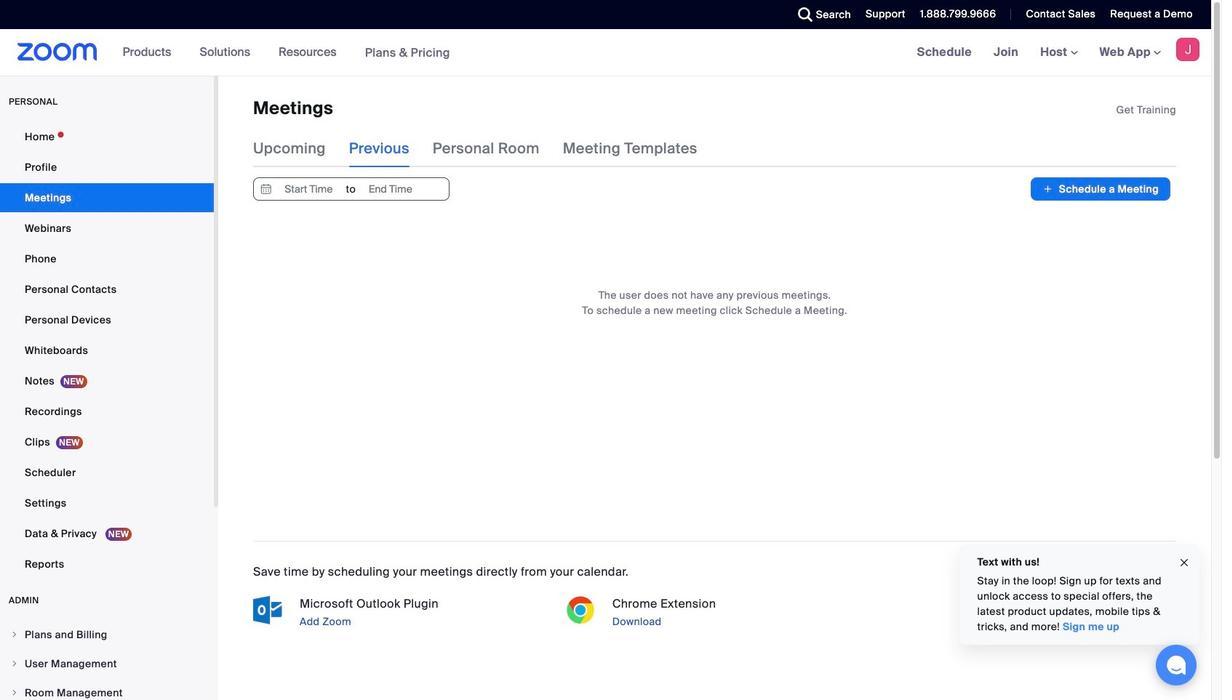 Task type: vqa. For each thing, say whether or not it's contained in the screenshot.
right image to the middle
yes



Task type: locate. For each thing, give the bounding box(es) containing it.
1 menu item from the top
[[0, 622, 214, 649]]

banner
[[0, 29, 1212, 76]]

tabs of meeting tab list
[[253, 130, 721, 168]]

Date Range Picker Start field
[[275, 179, 342, 200]]

1 vertical spatial menu item
[[0, 651, 214, 678]]

2 vertical spatial menu item
[[0, 680, 214, 701]]

zoom logo image
[[17, 43, 97, 61]]

2 right image from the top
[[10, 660, 19, 669]]

admin menu menu
[[0, 622, 214, 701]]

1 vertical spatial right image
[[10, 660, 19, 669]]

1 right image from the top
[[10, 631, 19, 640]]

menu item
[[0, 622, 214, 649], [0, 651, 214, 678], [0, 680, 214, 701]]

0 vertical spatial menu item
[[0, 622, 214, 649]]

product information navigation
[[112, 29, 461, 76]]

right image
[[10, 689, 19, 698]]

right image
[[10, 631, 19, 640], [10, 660, 19, 669]]

right image for 1st menu item
[[10, 631, 19, 640]]

profile picture image
[[1177, 38, 1200, 61]]

0 vertical spatial right image
[[10, 631, 19, 640]]

application
[[1117, 103, 1177, 117]]

Date Range Picker End field
[[357, 179, 424, 200]]



Task type: describe. For each thing, give the bounding box(es) containing it.
meetings navigation
[[907, 29, 1212, 76]]

open chat image
[[1167, 656, 1187, 676]]

personal menu menu
[[0, 122, 214, 581]]

2 menu item from the top
[[0, 651, 214, 678]]

add image
[[1043, 182, 1054, 197]]

right image for second menu item
[[10, 660, 19, 669]]

date image
[[258, 179, 275, 200]]

close image
[[1179, 555, 1191, 572]]

3 menu item from the top
[[0, 680, 214, 701]]



